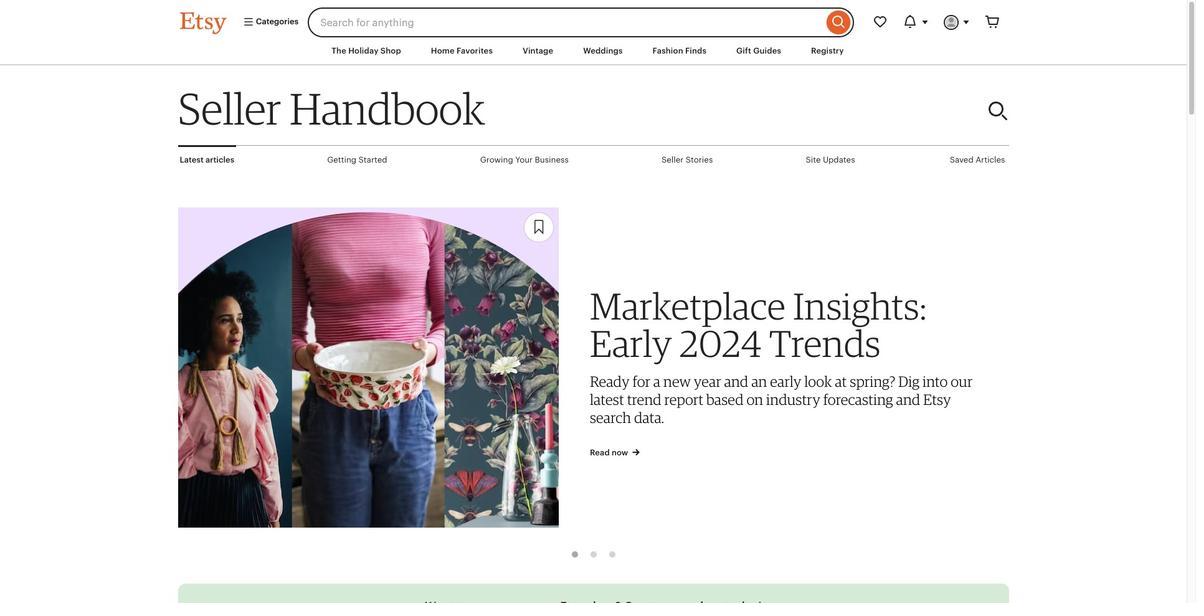 Task type: locate. For each thing, give the bounding box(es) containing it.
our
[[951, 373, 973, 391]]

favorites
[[457, 46, 493, 55]]

0 vertical spatial seller
[[178, 82, 281, 135]]

seller
[[178, 82, 281, 135], [662, 155, 684, 164]]

read now
[[590, 448, 628, 458]]

new
[[664, 373, 691, 391]]

industry
[[766, 391, 820, 409]]

finds
[[685, 46, 707, 55]]

dig
[[898, 373, 920, 391]]

business
[[535, 155, 569, 164]]

seller for seller stories
[[662, 155, 684, 164]]

ready
[[590, 373, 630, 391]]

1 horizontal spatial seller
[[662, 155, 684, 164]]

at
[[835, 373, 847, 391]]

seller stories link
[[660, 146, 715, 174]]

1 vertical spatial seller
[[662, 155, 684, 164]]

the
[[332, 46, 346, 55]]

updates
[[823, 155, 855, 164]]

the holiday shop
[[332, 46, 401, 55]]

marketplace insights: early 2024 trends group
[[178, 196, 988, 539]]

getting
[[327, 155, 356, 164]]

and
[[724, 373, 749, 391], [896, 391, 920, 409]]

gift guides
[[737, 46, 781, 55]]

categories
[[254, 17, 299, 26]]

categories button
[[233, 11, 304, 34]]

growing your business link
[[478, 146, 571, 174]]

None search field
[[308, 7, 854, 37]]

and left 'etsy'
[[896, 391, 920, 409]]

seller up the "articles"
[[178, 82, 281, 135]]

trends
[[769, 321, 881, 366]]

ready for a new year and an early look at spring? dig into our latest trend report based on industry forecasting and etsy search data.
[[590, 373, 973, 427]]

on
[[747, 391, 763, 409]]

0 horizontal spatial and
[[724, 373, 749, 391]]

seller left stories
[[662, 155, 684, 164]]

menu bar
[[157, 37, 1030, 66]]

none search field inside categories banner
[[308, 7, 854, 37]]

getting started link
[[325, 146, 389, 174]]

fashion finds link
[[643, 40, 716, 62]]

read
[[590, 448, 610, 458]]

1 horizontal spatial and
[[896, 391, 920, 409]]

holiday
[[348, 46, 379, 55]]

and left an
[[724, 373, 749, 391]]

categories banner
[[157, 0, 1030, 37]]

seller for seller handbook
[[178, 82, 281, 135]]

gift guides link
[[727, 40, 791, 62]]

latest
[[590, 391, 624, 409]]

gift
[[737, 46, 751, 55]]

vintage
[[523, 46, 553, 55]]

marketplace
[[590, 283, 786, 328]]

site updates
[[806, 155, 855, 164]]

0 horizontal spatial seller
[[178, 82, 281, 135]]

trend
[[627, 391, 662, 409]]

search
[[590, 408, 631, 427]]

ready for a new year and an early look at spring? dig into our latest trend report based on industry forecasting and etsy search data. link
[[590, 373, 973, 427]]

shop
[[381, 46, 401, 55]]

look
[[804, 373, 832, 391]]

saved articles link
[[948, 146, 1007, 174]]

weddings link
[[574, 40, 632, 62]]

latest
[[180, 155, 204, 165]]



Task type: describe. For each thing, give the bounding box(es) containing it.
based
[[706, 391, 744, 409]]

seller stories
[[662, 155, 713, 164]]

marketplace insights: early 2024 trends link
[[590, 283, 979, 366]]

forecasting
[[823, 391, 893, 409]]

fashion
[[653, 46, 683, 55]]

spring?
[[850, 373, 896, 391]]

weddings
[[583, 46, 623, 55]]

2024
[[680, 321, 762, 366]]

year
[[694, 373, 721, 391]]

stories
[[686, 155, 713, 164]]

handbook
[[290, 82, 485, 135]]

an
[[751, 373, 767, 391]]

vintage link
[[513, 40, 563, 62]]

into
[[923, 373, 948, 391]]

site
[[806, 155, 821, 164]]

articles
[[976, 155, 1005, 164]]

saved
[[950, 155, 974, 164]]

getting started
[[327, 155, 387, 164]]

saved articles
[[950, 155, 1005, 164]]

a
[[653, 373, 661, 391]]

menu bar containing the holiday shop
[[157, 37, 1030, 66]]

etsy
[[923, 391, 951, 409]]

insights:
[[793, 283, 927, 328]]

growing your business
[[480, 155, 569, 164]]

the holiday shop link
[[322, 40, 410, 62]]

articles
[[206, 155, 234, 165]]

seller handbook group
[[178, 174, 1009, 569]]

early
[[590, 321, 672, 366]]

home
[[431, 46, 455, 55]]

latest articles
[[180, 155, 234, 165]]

site updates link
[[804, 146, 857, 174]]

registry link
[[802, 40, 853, 62]]

started
[[359, 155, 387, 164]]

latest articles link
[[178, 145, 236, 173]]

read now link
[[590, 446, 979, 459]]

marketplace insights: early 2024 trends
[[590, 283, 927, 366]]

fashion finds
[[653, 46, 707, 55]]

your
[[515, 155, 533, 164]]

seller handbook
[[178, 82, 485, 135]]

growing
[[480, 155, 513, 164]]

guides
[[753, 46, 781, 55]]

seller handbook link
[[178, 82, 762, 135]]

Search for anything text field
[[308, 7, 823, 37]]

for
[[633, 373, 650, 391]]

home favorites link
[[422, 40, 502, 62]]

now
[[612, 448, 628, 458]]

early
[[770, 373, 802, 391]]

report
[[665, 391, 704, 409]]

data.
[[634, 408, 664, 427]]

registry
[[811, 46, 844, 55]]

home favorites
[[431, 46, 493, 55]]



Task type: vqa. For each thing, say whether or not it's contained in the screenshot.
data.
yes



